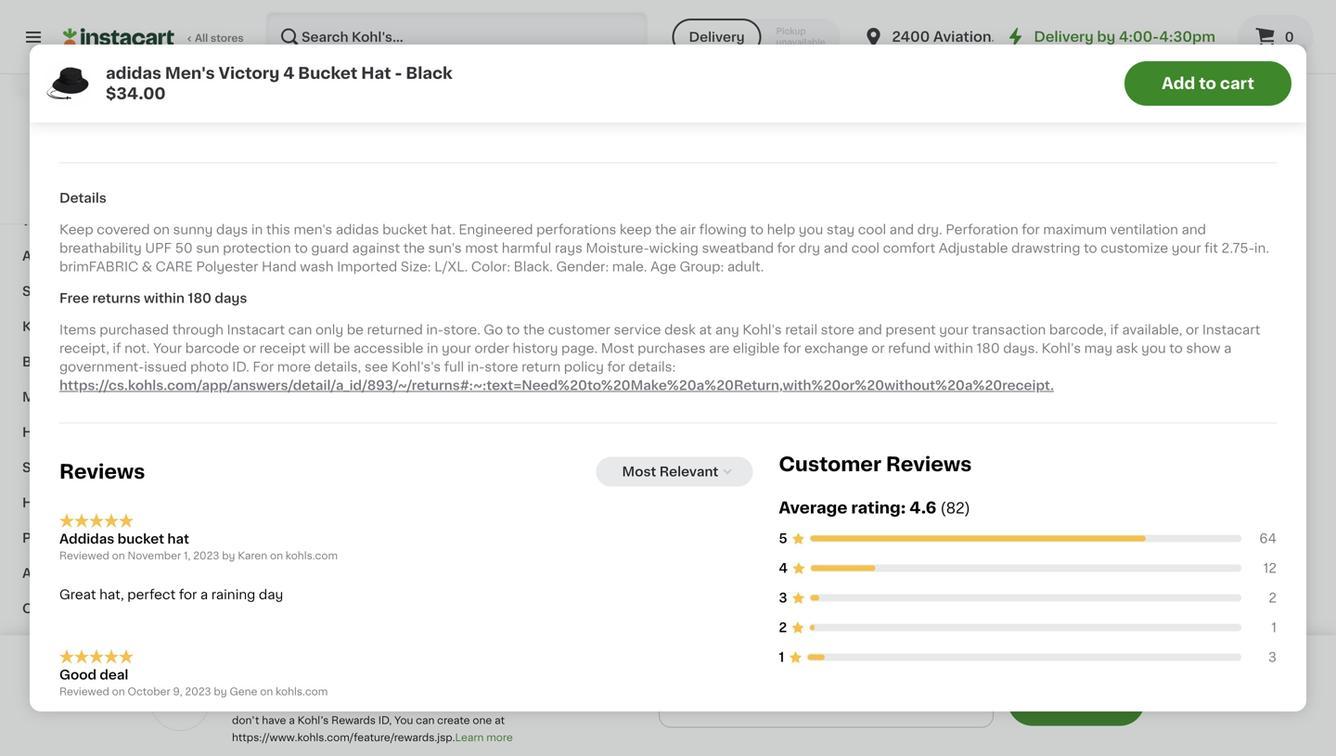 Task type: describe. For each thing, give the bounding box(es) containing it.
grey, inside 'adidas men's victory 4 bucket hat - gray & black (82) grey, s/m'
[[265, 70, 294, 80]]

books and magazines
[[22, 673, 168, 686]]

see
[[365, 361, 388, 374]]

most inside button
[[623, 466, 657, 479]]

1 up kohl's rewards id 'text field'
[[779, 651, 785, 664]]

1 inside 'instant pot 9-in-1 duo plus programmable electric pressure cooker silver, 6 qt'
[[384, 44, 390, 57]]

- inside the levi's men's oil cloth ivy cap - black black, s/m, 4 total options
[[676, 434, 682, 447]]

$39.99 original price: $59.99 element
[[451, 17, 609, 41]]

and down great
[[60, 603, 85, 616]]

rewards up the if
[[583, 681, 627, 692]]

perfect
[[127, 589, 176, 602]]

care for personal care
[[84, 532, 116, 545]]

size for 79
[[1225, 97, 1247, 108]]

for right the perfect
[[179, 589, 197, 602]]

& inside 'adidas men's victory 4 bucket hat - gray & black (82) grey, s/m'
[[385, 35, 395, 48]]

perforation
[[946, 223, 1019, 236]]

earn with kohl's rewards link
[[47, 195, 190, 210]]

rewards up https://www.kohls.com/myaccount/dashboard.jsp.
[[395, 681, 439, 692]]

black inside the levi's men's oil cloth ivy cap - black black, s/m, 4 total options
[[685, 434, 721, 447]]

on up "logging"
[[260, 687, 273, 697]]

flowing
[[700, 223, 747, 236]]

0 horizontal spatial within
[[144, 292, 185, 305]]

9- for cooker,
[[698, 44, 713, 57]]

3 down 12
[[1269, 651, 1278, 664]]

1 horizontal spatial size
[[1146, 70, 1168, 80]]

(82) inside average rating: 4.6 (82)
[[941, 502, 971, 516]]

- inside the adidas men's victory 4 bucket hat - black $34.00
[[395, 65, 402, 81]]

$34.00
[[106, 86, 166, 102]]

nike for nike boonie bucket hat - black
[[59, 16, 88, 29]]

snapback
[[1200, 16, 1265, 29]]

size, for 26
[[872, 487, 897, 498]]

for
[[253, 361, 274, 374]]

multicolor, for 79
[[1142, 97, 1198, 108]]

product group containing 30
[[451, 223, 609, 496]]

https://cs.kohls.com/app/answers/detail/a_id/893/~/returns#:~:text=need%20to%20make%20a%20return,with%20or%20without%20a%20receipt.
[[59, 379, 1055, 392]]

have
[[262, 716, 286, 726]]

0 horizontal spatial reviews
[[59, 463, 145, 482]]

0 vertical spatial you
[[458, 681, 477, 692]]

4-
[[1056, 415, 1070, 428]]

adidas men's victory 4 bucket hat - gray & black button
[[881, 0, 1072, 83]]

black.
[[514, 261, 553, 274]]

item carousel region containing 34
[[279, 156, 1300, 522]]

trucker
[[808, 16, 856, 29]]

- inside adidas boys' 4-7 gameday baseball hat - dark gray
[[969, 452, 975, 465]]

not.
[[125, 342, 150, 355]]

$21.00 original price: $28.00 element
[[624, 388, 782, 412]]

get
[[503, 715, 533, 731]]

0 horizontal spatial or
[[243, 342, 256, 355]]

to down 'maximum'
[[1084, 242, 1098, 255]]

size, for 22
[[1053, 487, 1077, 498]]

$ for instant pot 9-in-1 duo plus slow cooker, pressure cooker & rice cooker
[[628, 20, 634, 30]]

for down the help
[[778, 242, 796, 255]]

hat inside adidas boys' 4-7 gameday baseball hat - dark gray
[[1095, 434, 1119, 447]]

4 inside 'adidas men's victory 4 bucket hat - gray & black (82) grey, s/m'
[[404, 16, 412, 29]]

against
[[352, 242, 400, 255]]

hat inside the adidas men's victory 4 bucket hat - gray & black
[[931, 35, 954, 48]]

rice
[[749, 81, 778, 94]]

within inside items purchased through instacart can only be returned in-store. go to the customer service desk at any kohl's retail store and present your transaction barcode, if available, or instacart receipt, if not. your barcode or receipt will be accessible in your order history page. most purchases are eligible for exchange or refund within 180 days. kohl's may ask you to show a government-issued photo id. for more details, see kohl's's full in-store return policy for details: https://cs.kohls.com/app/answers/detail/a_id/893/~/returns#:~:text=need%20to%20make%20a%20return,with%20or%20without%20a%20receipt.
[[935, 342, 974, 355]]

learn
[[455, 733, 484, 743]]

your right the present
[[940, 324, 969, 337]]

programmable
[[309, 62, 405, 75]]

cuisinart
[[797, 44, 855, 57]]

care for health care
[[70, 497, 102, 510]]

hat inside nike boonie bucket hat - black
[[190, 16, 214, 29]]

nike for nike aero bill classic 99 hat
[[451, 415, 480, 428]]

bill
[[517, 415, 537, 428]]

to right go
[[507, 324, 520, 337]]

baseball for black
[[1162, 434, 1217, 447]]

- inside adidas women's influencer 3 baseball hat - silver green
[[823, 452, 829, 465]]

2 horizontal spatial in
[[847, 116, 857, 126]]

gray for adidas men's victory 4 bucket hat - gray & black (82) grey, s/m
[[350, 35, 381, 48]]

your right find at the bottom
[[523, 681, 546, 692]]

cooker for silver,
[[279, 99, 326, 112]]

4 inside the adidas men's victory 4 bucket hat - black $34.00
[[283, 65, 295, 81]]

kids & baby
[[22, 320, 104, 333]]

color:
[[472, 261, 511, 274]]

rewards up https://www.kohls.com/feature/rewards.jsp.
[[332, 716, 376, 726]]

99 inside $ 39 99
[[490, 20, 504, 30]]

multicolor, one size for 79
[[1142, 97, 1247, 108]]

1 vertical spatial cool
[[852, 242, 880, 255]]

dr
[[996, 30, 1013, 44]]

in- inside instant pot 9-in-1 duo plus slow cooker, pressure cooker & rice cooker multicolor, 6 qt
[[713, 44, 730, 57]]

in inside items purchased through instacart can only be returned in-store. go to the customer service desk at any kohl's retail store and present your transaction barcode, if available, or instacart receipt, if not. your barcode or receipt will be accessible in your order history page. most purchases are eligible for exchange or refund within 180 days. kohl's may ask you to show a government-issued photo id. for more details, see kohl's's full in-store return policy for details: https://cs.kohls.com/app/answers/detail/a_id/893/~/returns#:~:text=need%20to%20make%20a%20return,with%20or%20without%20a%20receipt.
[[427, 342, 439, 355]]

1 vertical spatial kohl's logo image
[[150, 672, 210, 732]]

group:
[[680, 261, 724, 274]]

you inside items purchased through instacart can only be returned in-store. go to the customer service desk at any kohl's retail store and present your transaction barcode, if available, or instacart receipt, if not. your barcode or receipt will be accessible in your order history page. most purchases are eligible for exchange or refund within 180 days. kohl's may ask you to show a government-issued photo id. for more details, see kohl's's full in-store return policy for details: https://cs.kohls.com/app/answers/detail/a_id/893/~/returns#:~:text=need%20to%20make%20a%20return,with%20or%20without%20a%20receipt.
[[1142, 342, 1167, 355]]

$ inside $ 39 99
[[455, 20, 462, 30]]

reviewed inside addidas bucket hat reviewed on november 1, 2023 by karen on kohls.com
[[59, 551, 109, 561]]

by inside addidas bucket hat reviewed on november 1, 2023 by karen on kohls.com
[[222, 551, 235, 561]]

4 inside the levi's men's oil cloth ivy cap - black black, s/m, 4 total options
[[685, 452, 692, 462]]

more
[[1003, 718, 1031, 728]]

hamilton
[[969, 44, 1028, 57]]

blender,
[[1212, 44, 1265, 57]]

total inside the levi's men's oil cloth ivy cap - black black, s/m, 4 total options
[[695, 452, 719, 462]]

kohls.com inside good deal reviewed on october 9, 2023 by gene on kohls.com
[[276, 687, 328, 697]]

barcode,
[[1050, 324, 1108, 337]]

can inside items purchased through instacart can only be returned in-store. go to the customer service desk at any kohl's retail store and present your transaction barcode, if available, or instacart receipt, if not. your barcode or receipt will be accessible in your order history page. most purchases are eligible for exchange or refund within 180 days. kohl's may ask you to show a government-issued photo id. for more details, see kohl's's full in-store return policy for details: https://cs.kohls.com/app/answers/detail/a_id/893/~/returns#:~:text=need%20to%20make%20a%20return,with%20or%20without%20a%20receipt.
[[288, 324, 312, 337]]

0 vertical spatial black,
[[1087, 70, 1119, 80]]

good deal reviewed on october 9, 2023 by gene on kohls.com
[[59, 669, 328, 697]]

engineered
[[459, 223, 533, 236]]

nutribullet
[[1142, 44, 1209, 57]]

a inside please enter your 11 digit kohl's rewards id. you can find your kohl's rewards id by logging on to https://www.kohls.com/myaccount/dashboard.jsp. if you don't have a kohl's rewards id, you can create one at https://www.kohls.com/feature/rewards.jsp.
[[289, 716, 295, 726]]

adidas inside adidas women's influencer 3 baseball hat - silver green
[[797, 415, 840, 428]]

next
[[671, 715, 708, 731]]

kohl's up 'covered'
[[98, 197, 130, 208]]

6 inside instant pot 9-in-1 duo plus slow cooker, pressure cooker & rice cooker multicolor, 6 qt
[[682, 116, 689, 126]]

digit
[[335, 681, 358, 692]]

beach
[[1032, 44, 1073, 57]]

adidas men's victory 4 bucket hat - black $34.00
[[106, 65, 453, 102]]

and up comfort
[[890, 223, 915, 236]]

$ 32 99
[[973, 19, 1021, 39]]

one down add to cart
[[1200, 97, 1223, 108]]

victory inside the adidas men's victory 4 bucket hat - black $34.00
[[219, 65, 280, 81]]

gray inside adidas boys' 4-7 gameday baseball hat - dark gray
[[1012, 452, 1044, 465]]

magazines
[[96, 673, 168, 686]]

on down deal
[[112, 687, 125, 697]]

gray for adidas men's victory 4 bucket hat - gray & black
[[966, 35, 998, 48]]

many in stock
[[815, 116, 888, 126]]

more button
[[981, 708, 1054, 738]]

item carousel region containing best sellers
[[279, 537, 1300, 757]]

bucket inside keep covered on sunny days in this men's adidas bucket hat. engineered perforations keep the air flowing to help you stay cool and dry. perforation for maximum ventilation and breathability upf 50 sun protection to guard against the sun's most harmful rays moisture-wicking sweatband for dry and cool comfort adjustable drawstring to customize your fit 2.75-in. brimfabric & care polyester hand wash imported size: l/xl. color: black. gender: male. age group: adult.
[[383, 223, 428, 236]]

bucket inside the adidas men's victory 4 bucket hat - black $34.00
[[298, 65, 358, 81]]

men
[[22, 391, 52, 404]]

craft and hobby
[[22, 603, 134, 616]]

2 inside dark grey, one size, 2 total options
[[1080, 487, 1086, 498]]

to down men's
[[295, 242, 308, 255]]

kids
[[22, 320, 52, 333]]

1 down 12
[[1272, 622, 1278, 635]]

are
[[709, 342, 730, 355]]

99 up "slow"
[[671, 20, 685, 30]]

adidas inside adidas boys' 4-7 gameday baseball hat - dark gray
[[969, 415, 1013, 428]]

2 vertical spatial store
[[485, 361, 519, 374]]

1 inside instant pot 9-in-1 duo plus slow cooker, pressure cooker & rice cooker multicolor, 6 qt
[[730, 44, 735, 57]]

0 vertical spatial the
[[655, 223, 677, 236]]

on inside treatment tracker modal dialog
[[646, 715, 667, 731]]

00 for 22
[[1007, 391, 1021, 402]]

99 inside $ 79 99
[[1179, 20, 1194, 30]]

3 inside adidas women's influencer 3 baseball hat - silver green
[[866, 434, 874, 447]]

electric
[[279, 81, 328, 94]]

2023 inside addidas bucket hat reviewed on november 1, 2023 by karen on kohls.com
[[193, 551, 219, 561]]

rewards down prices
[[133, 197, 179, 208]]

7
[[1070, 415, 1077, 428]]

in- inside 'instant pot 9-in-1 duo plus programmable electric pressure cooker silver, 6 qt'
[[367, 44, 384, 57]]

hat inside the adidas men's victory 4 bucket hat - black $34.00
[[361, 65, 391, 81]]

men's inside the adidas men's victory 4 bucket hat - black $34.00
[[165, 65, 215, 81]]

black inside nike boonie bucket hat - black
[[59, 35, 95, 48]]

for right policy on the top left of the page
[[608, 361, 626, 374]]

average
[[779, 501, 848, 516]]

2 horizontal spatial or
[[1186, 324, 1200, 337]]

0 vertical spatial be
[[347, 324, 364, 337]]

$ 26 00
[[800, 390, 849, 410]]

- inside the adidas men's victory 4 bucket hat - gray & black
[[957, 35, 963, 48]]

add inside treatment tracker modal dialog
[[794, 715, 826, 731]]

instant for slow
[[624, 44, 669, 57]]

bucket inside 'adidas men's victory 4 bucket hat - gray & black (82) grey, s/m'
[[265, 35, 311, 48]]

1 horizontal spatial reviews
[[887, 455, 972, 475]]

dark inside dark grey, one size, 2 total options
[[969, 487, 994, 498]]

3 down 5
[[779, 592, 788, 605]]

$79.99 original price: $109.99 element
[[1142, 17, 1300, 41]]

earn
[[47, 197, 71, 208]]

4 inside lt green, one size, 4 total options
[[899, 487, 906, 498]]

page.
[[562, 342, 598, 355]]

men's inside the adidas men's victory 4 bucket hat - gray & black
[[928, 16, 967, 29]]

continue
[[1038, 694, 1116, 709]]

$109.99
[[1201, 25, 1253, 38]]

4 down the kohl's's
[[417, 415, 426, 428]]

lists link
[[11, 136, 226, 174]]

5
[[779, 533, 788, 546]]

and down the stay
[[824, 242, 849, 255]]

women link
[[11, 203, 226, 239]]

11
[[324, 681, 333, 692]]

grey, inside dark grey, one size, 2 total options
[[997, 487, 1025, 498]]

men's down $ 34 00
[[325, 415, 364, 428]]

0 horizontal spatial store
[[107, 160, 135, 170]]

pot for programmable
[[327, 44, 349, 57]]

men's up 'magic bullet blender' at left top
[[517, 16, 556, 29]]

personal care
[[22, 532, 116, 545]]

aviation
[[934, 30, 992, 44]]

product group containing 21
[[624, 223, 782, 464]]

by down vans
[[1098, 30, 1116, 44]]

options inside the levi's men's oil cloth ivy cap - black black, s/m, 4 total options
[[721, 452, 762, 462]]

iconic
[[764, 16, 804, 29]]

addidas bucket hat reviewed on november 1, 2023 by karen on kohls.com
[[59, 533, 338, 561]]

& inside adidas release stretch fit baseball cap - grey, black & white
[[1181, 452, 1191, 465]]

you inside please enter your 11 digit kohl's rewards id. you can find your kohl's rewards id by logging on to https://www.kohls.com/myaccount/dashboard.jsp. if you don't have a kohl's rewards id, you can create one at https://www.kohls.com/feature/rewards.jsp.
[[603, 699, 622, 709]]

4 down 5
[[779, 562, 788, 575]]

4:00-
[[1120, 30, 1160, 44]]

in- right 'returned'
[[426, 324, 444, 337]]

and left deal
[[67, 673, 92, 686]]

1 horizontal spatial cooker
[[624, 99, 671, 112]]

kohl's up free
[[549, 681, 580, 692]]

books
[[22, 673, 64, 686]]

dark inside adidas boys' 4-7 gameday baseball hat - dark gray
[[978, 452, 1009, 465]]

duo for instant pot 9-in-1 duo plus slow cooker, pressure cooker & rice cooker
[[738, 44, 765, 57]]

by inside good deal reviewed on october 9, 2023 by gene on kohls.com
[[214, 687, 227, 697]]

2 horizontal spatial store
[[821, 324, 855, 337]]

(11.2k)
[[1211, 83, 1244, 93]]

0 horizontal spatial kohl's logo image
[[101, 97, 136, 132]]

men's inside vans men's logo snapback hat - black
[[1121, 16, 1160, 29]]

& inside instant pot 9-in-1 duo plus slow cooker, pressure cooker & rice cooker multicolor, 6 qt
[[735, 81, 746, 94]]

plus for programmable
[[279, 62, 306, 75]]

on right karen
[[270, 551, 283, 561]]

instant for programmable
[[279, 44, 324, 57]]

may
[[1085, 342, 1113, 355]]

adidas boys' 4-7 gameday baseball hat - dark gray
[[969, 415, 1119, 465]]

on inside keep covered on sunny days in this men's adidas bucket hat. engineered perforations keep the air flowing to help you stay cool and dry. perforation for maximum ventilation and breathability upf 50 sun protection to guard against the sun's most harmful rays moisture-wicking sweatband for dry and cool comfort adjustable drawstring to customize your fit 2.75-in. brimfabric & care polyester hand wash imported size: l/xl. color: black. gender: male. age group: adult.
[[153, 223, 170, 236]]

return
[[522, 361, 561, 374]]

great
[[59, 589, 96, 602]]

4.6
[[910, 501, 937, 516]]

deal
[[100, 669, 128, 682]]

id. inside items purchased through instacart can only be returned in-store. go to the customer service desk at any kohl's retail store and present your transaction barcode, if available, or instacart receipt, if not. your barcode or receipt will be accessible in your order history page. most purchases are eligible for exchange or refund within 180 days. kohl's may ask you to show a government-issued photo id. for more details, see kohl's's full in-store return policy for details: https://cs.kohls.com/app/answers/detail/a_id/893/~/returns#:~:text=need%20to%20make%20a%20return,with%20or%20without%20a%20receipt.
[[232, 361, 250, 374]]

instacart logo image
[[63, 26, 175, 48]]

personal
[[22, 532, 81, 545]]

for up drawstring at the right top of page
[[1022, 223, 1040, 236]]

your left '11'
[[299, 681, 322, 692]]

9,
[[173, 687, 183, 697]]

adidas down 34
[[279, 415, 322, 428]]

4 right $59.99
[[609, 16, 618, 29]]

more inside items purchased through instacart can only be returned in-store. go to the customer service desk at any kohl's retail store and present your transaction barcode, if available, or instacart receipt, if not. your barcode or receipt will be accessible in your order history page. most purchases are eligible for exchange or refund within 180 days. kohl's may ask you to show a government-issued photo id. for more details, see kohl's's full in-store return policy for details: https://cs.kohls.com/app/answers/detail/a_id/893/~/returns#:~:text=need%20to%20make%20a%20return,with%20or%20without%20a%20receipt.
[[277, 361, 311, 374]]

add inside button
[[1162, 76, 1196, 91]]

1 vertical spatial can
[[479, 681, 498, 692]]

duo for instant pot 9-in-1 duo plus programmable electric pressure cooker
[[393, 44, 420, 57]]

$ 30 00
[[455, 390, 505, 410]]

raining
[[211, 589, 256, 602]]

to left show
[[1170, 342, 1184, 355]]

personal care link
[[11, 521, 226, 556]]

beauty link
[[11, 344, 226, 380]]

bucket inside addidas bucket hat reviewed on november 1, 2023 by karen on kohls.com
[[118, 533, 164, 546]]

1 horizontal spatial or
[[872, 342, 885, 355]]

stock
[[859, 116, 888, 126]]

$ for hamilton beach 12-cup black coffeemaker
[[973, 20, 980, 30]]

1 vertical spatial more
[[487, 733, 513, 743]]

$ inside $ 21 00
[[628, 391, 634, 402]]

to left the help
[[751, 223, 764, 236]]

multicolor, inside instant pot 9-in-1 duo plus slow cooker, pressure cooker & rice cooker multicolor, 6 qt
[[624, 116, 680, 126]]

most inside items purchased through instacart can only be returned in-store. go to the customer service desk at any kohl's retail store and present your transaction barcode, if available, or instacart receipt, if not. your barcode or receipt will be accessible in your order history page. most purchases are eligible for exchange or refund within 180 days. kohl's may ask you to show a government-issued photo id. for more details, see kohl's's full in-store return policy for details: https://cs.kohls.com/app/answers/detail/a_id/893/~/returns#:~:text=need%20to%20make%20a%20return,with%20or%20without%20a%20receipt.
[[601, 342, 635, 355]]

adidas inside adidas men's victory 4 bucket hat - black button
[[470, 16, 514, 29]]

service
[[614, 324, 662, 337]]

6 inside 'instant pot 9-in-1 duo plus programmable electric pressure cooker silver, 6 qt'
[[313, 116, 320, 126]]

$ for adidas women's influencer 3 baseball hat - silver green
[[800, 391, 807, 402]]

any
[[716, 324, 740, 337]]

total for 22
[[1089, 487, 1113, 498]]

get free delivery on next 3 orders • add $10.00 to qualify.
[[503, 715, 966, 731]]

in- right full
[[468, 361, 485, 374]]

logging
[[262, 699, 300, 709]]

baseball inside adidas boys' 4-7 gameday baseball hat - dark gray
[[1036, 434, 1092, 447]]

one down "cup"
[[1122, 70, 1144, 80]]

supplies
[[68, 708, 126, 721]]

0 horizontal spatial if
[[113, 342, 121, 355]]

sun's
[[428, 242, 462, 255]]

keep
[[620, 223, 652, 236]]

a inside items purchased through instacart can only be returned in-store. go to the customer service desk at any kohl's retail store and present your transaction barcode, if available, or instacart receipt, if not. your barcode or receipt will be accessible in your order history page. most purchases are eligible for exchange or refund within 180 days. kohl's may ask you to show a government-issued photo id. for more details, see kohl's's full in-store return policy for details: https://cs.kohls.com/app/answers/detail/a_id/893/~/returns#:~:text=need%20to%20make%20a%20return,with%20or%20without%20a%20receipt.
[[1225, 342, 1232, 355]]



Task type: locate. For each thing, give the bounding box(es) containing it.
can up the receipt
[[288, 324, 312, 337]]

kohl's up https://www.kohls.com/feature/rewards.jsp.
[[298, 716, 329, 726]]

item carousel region
[[279, 156, 1300, 522], [279, 537, 1300, 757]]

$ inside $ 30 00
[[455, 391, 462, 402]]

men's inside hurley men's iconic trucker hat - black
[[722, 16, 761, 29]]

0 vertical spatial can
[[288, 324, 312, 337]]

0 vertical spatial item carousel region
[[279, 156, 1300, 522]]

1 vertical spatial nike
[[451, 415, 480, 428]]

duo inside 'instant pot 9-in-1 duo plus programmable electric pressure cooker silver, 6 qt'
[[393, 44, 420, 57]]

$ inside the $ 26 00
[[800, 391, 807, 402]]

kohl's logo image left id
[[150, 672, 210, 732]]

pressure down programmable
[[331, 81, 389, 94]]

nike left boonie in the left of the page
[[59, 16, 88, 29]]

0 vertical spatial in
[[847, 116, 857, 126]]

2 horizontal spatial size
[[1225, 97, 1247, 108]]

5 00 from the left
[[1007, 391, 1021, 402]]

black inside hamilton beach 12-cup black coffeemaker
[[969, 62, 1005, 75]]

0 horizontal spatial you
[[395, 716, 413, 726]]

instant inside 'instant pot 9-in-1 duo plus programmable electric pressure cooker silver, 6 qt'
[[279, 44, 324, 57]]

2 horizontal spatial options
[[969, 502, 1009, 512]]

0 horizontal spatial cooker
[[279, 99, 326, 112]]

& inside keep covered on sunny days in this men's adidas bucket hat. engineered perforations keep the air flowing to help you stay cool and dry. perforation for maximum ventilation and breathability upf 50 sun protection to guard against the sun's most harmful rays moisture-wicking sweatband for dry and cool comfort adjustable drawstring to customize your fit 2.75-in. brimfabric & care polyester hand wash imported size: l/xl. color: black. gender: male. age group: adult.
[[142, 261, 152, 274]]

1 horizontal spatial duo
[[738, 44, 765, 57]]

$ 129 99 for programmable
[[282, 19, 340, 39]]

79
[[1153, 19, 1178, 39]]

129 for instant pot 9-in-1 duo plus slow cooker, pressure cooker & rice cooker
[[634, 19, 669, 39]]

2.75-
[[1222, 242, 1255, 255]]

home link
[[11, 415, 226, 450]]

plus inside 'instant pot 9-in-1 duo plus programmable electric pressure cooker silver, 6 qt'
[[279, 62, 306, 75]]

total for 26
[[909, 487, 933, 498]]

32
[[980, 19, 1005, 39]]

12
[[1264, 562, 1278, 575]]

one down (11)
[[847, 487, 870, 498]]

one down 'magic bullet blender' at left top
[[510, 79, 532, 89]]

3 baseball from the left
[[1162, 434, 1217, 447]]

- inside 'adidas men's victory 4 bucket hat - gray & black (82) grey, s/m'
[[341, 35, 347, 48]]

$ for nike aero bill classic 99 hat
[[455, 391, 462, 402]]

grey, up electric
[[265, 70, 294, 80]]

product group
[[279, 223, 436, 481], [451, 223, 609, 496], [624, 223, 782, 464], [797, 223, 954, 515], [969, 223, 1127, 515], [1142, 223, 1300, 498], [797, 604, 954, 757], [969, 604, 1127, 757], [1142, 604, 1300, 757]]

male.
[[613, 261, 648, 274]]

$ inside $ 79 99
[[1146, 20, 1153, 30]]

reviewed down books and magazines
[[59, 687, 109, 697]]

4 up silver,
[[283, 65, 295, 81]]

1 baseball from the left
[[878, 434, 933, 447]]

1 horizontal spatial instacart
[[1203, 324, 1261, 337]]

for down retail
[[784, 342, 802, 355]]

adidas up fit
[[1142, 415, 1185, 428]]

s/m inside 'adidas men's victory 4 bucket hat - gray & black (82) grey, s/m'
[[296, 70, 317, 80]]

2 129 from the left
[[634, 19, 669, 39]]

1 s/m from the left
[[112, 70, 134, 80]]

1 pot from the left
[[327, 44, 349, 57]]

0 horizontal spatial duo
[[393, 44, 420, 57]]

gray inside the adidas men's victory 4 bucket hat - gray & black
[[966, 35, 998, 48]]

1 vertical spatial 2
[[1270, 592, 1278, 605]]

129 up electric
[[289, 19, 324, 39]]

in- up cooker,
[[713, 44, 730, 57]]

learn more
[[455, 733, 513, 743]]

day
[[259, 589, 283, 602]]

1 horizontal spatial instant
[[624, 44, 669, 57]]

free
[[59, 292, 89, 305]]

health care
[[22, 497, 102, 510]]

options inside dark grey, one size, 2 total options
[[969, 502, 1009, 512]]

harmful
[[502, 242, 552, 255]]

drawstring
[[1012, 242, 1081, 255]]

adidas
[[265, 16, 308, 29], [470, 16, 514, 29], [881, 16, 925, 29], [106, 65, 161, 81], [336, 223, 379, 236], [279, 415, 322, 428], [797, 415, 840, 428], [969, 415, 1013, 428], [1142, 415, 1185, 428]]

pot up programmable
[[327, 44, 349, 57]]

1 $ 129 99 from the left
[[282, 19, 340, 39]]

can
[[288, 324, 312, 337], [479, 681, 498, 692], [416, 716, 435, 726]]

1 horizontal spatial 9-
[[698, 44, 713, 57]]

multicolor, one size down add to cart
[[1142, 97, 1247, 108]]

total inside lt green, one size, 4 total options
[[909, 487, 933, 498]]

3
[[866, 434, 874, 447], [779, 592, 788, 605], [1269, 651, 1278, 664], [712, 715, 722, 731]]

99 inside $ 69 99
[[836, 20, 850, 30]]

4:30pm
[[1160, 30, 1216, 44]]

1 horizontal spatial more
[[487, 733, 513, 743]]

0 horizontal spatial pressure
[[331, 81, 389, 94]]

cap for release
[[1221, 434, 1248, 447]]

$ inside $ 22 00
[[973, 391, 980, 402]]

through
[[172, 324, 224, 337]]

https://www.kohls.com/myaccount/dashboard.jsp.
[[332, 699, 590, 709]]

victory up programmable
[[354, 16, 400, 29]]

men's
[[722, 16, 761, 29], [312, 16, 350, 29], [517, 16, 556, 29], [928, 16, 967, 29], [1121, 16, 1160, 29], [165, 65, 215, 81], [325, 415, 364, 428], [664, 415, 703, 428]]

$ for cuisinart cpt-142bk black 4 slice toaster
[[800, 20, 807, 30]]

and inside items purchased through instacart can only be returned in-store. go to the customer service desk at any kohl's retail store and present your transaction barcode, if available, or instacart receipt, if not. your barcode or receipt will be accessible in your order history page. most purchases are eligible for exchange or refund within 180 days. kohl's may ask you to show a government-issued photo id. for more details, see kohl's's full in-store return policy for details: https://cs.kohls.com/app/answers/detail/a_id/893/~/returns#:~:text=need%20to%20make%20a%20return,with%20or%20without%20a%20receipt.
[[858, 324, 883, 337]]

black inside the adidas men's victory 4 bucket hat - black $34.00
[[406, 65, 453, 81]]

2400 aviation dr
[[893, 30, 1013, 44]]

0 horizontal spatial kohl's
[[743, 324, 782, 337]]

bucket inside adidas men's victory 4 bucket hat - black button
[[470, 35, 516, 48]]

size for 39
[[534, 79, 556, 89]]

1 reviewed from the top
[[59, 551, 109, 561]]

a left raining
[[200, 589, 208, 602]]

cooker for &
[[685, 81, 732, 94]]

(82) right 4.6
[[941, 502, 971, 516]]

2 reviewed from the top
[[59, 687, 109, 697]]

care
[[70, 497, 102, 510], [84, 532, 116, 545]]

1 vertical spatial dark
[[969, 487, 994, 498]]

product group containing 22
[[969, 223, 1127, 515]]

id,
[[379, 716, 392, 726]]

nike inside nike boonie bucket hat - black
[[59, 16, 88, 29]]

black inside adidas release stretch fit baseball cap - grey, black & white
[[1142, 452, 1178, 465]]

air
[[680, 223, 696, 236]]

0 horizontal spatial a
[[200, 589, 208, 602]]

1 129 from the left
[[289, 19, 324, 39]]

grey, inside adidas release stretch fit baseball cap - grey, black & white
[[1260, 434, 1295, 447]]

1 pressure from the left
[[331, 81, 389, 94]]

refund
[[889, 342, 931, 355]]

options for 26
[[797, 502, 837, 512]]

0 horizontal spatial in
[[251, 223, 263, 236]]

4 up the relevant
[[685, 452, 692, 462]]

one
[[473, 716, 492, 726]]

it
[[81, 111, 91, 124]]

0 vertical spatial adidas men's victory 4 bucket hat - black
[[470, 16, 618, 48]]

1 vertical spatial kohls.com
[[276, 687, 328, 697]]

1 horizontal spatial adidas men's victory 4 bucket hat - black
[[470, 16, 618, 48]]

1 vertical spatial (82)
[[941, 502, 971, 516]]

kohl's logo image
[[101, 97, 136, 132], [150, 672, 210, 732]]

0 vertical spatial reviewed
[[59, 551, 109, 561]]

you up dry
[[799, 223, 824, 236]]

pot inside instant pot 9-in-1 duo plus slow cooker, pressure cooker & rice cooker multicolor, 6 qt
[[672, 44, 695, 57]]

0 horizontal spatial 180
[[188, 292, 212, 305]]

$ 79 99
[[1146, 19, 1194, 39]]

hat inside 'adidas men's victory 4 bucket hat - gray & black (82) grey, s/m'
[[314, 35, 337, 48]]

1 vertical spatial multicolor, one size
[[1142, 97, 1247, 108]]

1 horizontal spatial pressure
[[624, 81, 681, 94]]

0 vertical spatial most
[[601, 342, 635, 355]]

0 horizontal spatial multicolor, one size
[[451, 79, 556, 89]]

if
[[593, 699, 600, 709]]

1 horizontal spatial pot
[[672, 44, 695, 57]]

available,
[[1123, 324, 1183, 337]]

1 vertical spatial 180
[[977, 342, 1001, 355]]

1 instant from the left
[[279, 44, 324, 57]]

adidas release stretch fit baseball cap - grey, black & white button
[[1142, 223, 1300, 498]]

$ 129 99
[[282, 19, 340, 39], [628, 19, 685, 39]]

0 vertical spatial kohl's
[[743, 324, 782, 337]]

34
[[289, 390, 316, 410]]

hat,
[[99, 589, 124, 602]]

grey, down stretch
[[1260, 434, 1295, 447]]

one inside dark grey, one size, 2 total options
[[1028, 487, 1050, 498]]

00 inside $ 34 00
[[318, 391, 332, 402]]

pot inside 'instant pot 9-in-1 duo plus programmable electric pressure cooker silver, 6 qt'
[[327, 44, 349, 57]]

men's down all
[[165, 65, 215, 81]]

black, down ivy
[[624, 452, 656, 462]]

product group containing 26
[[797, 223, 954, 515]]

0 vertical spatial cool
[[859, 223, 887, 236]]

1 horizontal spatial kohl's
[[1042, 342, 1082, 355]]

options for 22
[[969, 502, 1009, 512]]

qualify.
[[908, 715, 966, 731]]

2 6 from the left
[[682, 116, 689, 126]]

0 vertical spatial nike
[[59, 16, 88, 29]]

2 vertical spatial the
[[523, 324, 545, 337]]

silver
[[832, 452, 868, 465]]

2 s/m from the left
[[296, 70, 317, 80]]

upf
[[145, 242, 172, 255]]

1 horizontal spatial baseball
[[1036, 434, 1092, 447]]

00 right 26
[[835, 391, 849, 402]]

adjustable
[[939, 242, 1009, 255]]

1 horizontal spatial black,
[[1087, 70, 1119, 80]]

plus inside instant pot 9-in-1 duo plus slow cooker, pressure cooker & rice cooker multicolor, 6 qt
[[624, 62, 652, 75]]

pressure for cooker
[[624, 81, 681, 94]]

$ 129 99 for slow
[[628, 19, 685, 39]]

bucket up against
[[383, 223, 428, 236]]

options inside lt green, one size, 4 total options
[[797, 502, 837, 512]]

you right id,
[[395, 716, 413, 726]]

hat inside adidas women's influencer 3 baseball hat - silver green
[[797, 452, 820, 465]]

cart
[[1221, 76, 1255, 91]]

sales link
[[11, 450, 226, 486]]

0 vertical spatial within
[[144, 292, 185, 305]]

- inside adidas release stretch fit baseball cap - grey, black & white
[[1251, 434, 1257, 447]]

imported
[[337, 261, 398, 274]]

victory inside 'adidas men's victory 4 bucket hat - gray & black (82) grey, s/m'
[[354, 16, 400, 29]]

with
[[73, 197, 96, 208]]

the inside items purchased through instacart can only be returned in-store. go to the customer service desk at any kohl's retail store and present your transaction barcode, if available, or instacart receipt, if not. your barcode or receipt will be accessible in your order history page. most purchases are eligible for exchange or refund within 180 days. kohl's may ask you to show a government-issued photo id. for more details, see kohl's's full in-store return policy for details: https://cs.kohls.com/app/answers/detail/a_id/893/~/returns#:~:text=need%20to%20make%20a%20return,with%20or%20without%20a%20receipt.
[[523, 324, 545, 337]]

adidas inside the adidas men's victory 4 bucket hat - black $34.00
[[106, 65, 161, 81]]

all stores
[[195, 33, 244, 43]]

black inside 'adidas men's victory 4 bucket hat - gray & black (82) grey, s/m'
[[398, 35, 434, 48]]

at left any at the top of page
[[700, 324, 712, 337]]

00 for 30
[[490, 391, 505, 402]]

green,
[[810, 487, 845, 498]]

supercharged
[[1142, 62, 1234, 75]]

delivery inside button
[[689, 31, 745, 44]]

129 up "slow"
[[634, 19, 669, 39]]

$ inside $ 34 00
[[282, 391, 289, 402]]

bucket inside the product "group"
[[279, 434, 324, 447]]

1 vertical spatial at
[[495, 716, 505, 726]]

1 horizontal spatial 180
[[977, 342, 1001, 355]]

1 duo from the left
[[393, 44, 420, 57]]

2 horizontal spatial the
[[655, 223, 677, 236]]

adidas men's victory 4 bucket hat - black button
[[470, 0, 661, 83]]

1 horizontal spatial you
[[458, 681, 477, 692]]

you inside keep covered on sunny days in this men's adidas bucket hat. engineered perforations keep the air flowing to help you stay cool and dry. perforation for maximum ventilation and breathability upf 50 sun protection to guard against the sun's most harmful rays moisture-wicking sweatband for dry and cool comfort adjustable drawstring to customize your fit 2.75-in. brimfabric & care polyester hand wash imported size: l/xl. color: black. gender: male. age group: adult.
[[799, 223, 824, 236]]

4 00 from the left
[[835, 391, 849, 402]]

1 cap from the left
[[646, 434, 673, 447]]

at right "one"
[[495, 716, 505, 726]]

you
[[799, 223, 824, 236], [1142, 342, 1167, 355], [603, 699, 622, 709]]

1 horizontal spatial gray
[[966, 35, 998, 48]]

cap down release
[[1221, 434, 1248, 447]]

electronics link
[[11, 627, 226, 662]]

1 vertical spatial grey,
[[1260, 434, 1295, 447]]

1 vertical spatial within
[[935, 342, 974, 355]]

reviewed down addidas
[[59, 551, 109, 561]]

on right "logging"
[[303, 699, 316, 709]]

kohl's down barcode,
[[1042, 342, 1082, 355]]

bucket inside the adidas men's victory 4 bucket hat - gray & black
[[881, 35, 927, 48]]

show
[[1187, 342, 1221, 355]]

most
[[465, 242, 499, 255]]

breathability
[[59, 242, 142, 255]]

days.
[[1004, 342, 1039, 355]]

only
[[316, 324, 344, 337]]

$ inside the $ 32 99
[[973, 20, 980, 30]]

4 right "32"
[[1020, 16, 1029, 29]]

2 horizontal spatial baseball
[[1162, 434, 1217, 447]]

129 for instant pot 9-in-1 duo plus programmable electric pressure cooker
[[289, 19, 324, 39]]

Kohl's Rewards ID text field
[[660, 676, 993, 727]]

None search field
[[266, 11, 649, 63]]

1 vertical spatial bucket
[[118, 533, 164, 546]]

instacart up show
[[1203, 324, 1261, 337]]

2 instacart from the left
[[1203, 324, 1261, 337]]

black inside the adidas men's victory 4 bucket hat - gray & black
[[1015, 35, 1051, 48]]

adidas men's victory 4 bucket hat - black inside the product "group"
[[279, 415, 426, 447]]

0 horizontal spatial id.
[[232, 361, 250, 374]]

1 horizontal spatial you
[[799, 223, 824, 236]]

$ for adidas men's victory 4 bucket hat - black
[[282, 391, 289, 402]]

moisture-
[[586, 242, 650, 255]]

qt inside instant pot 9-in-1 duo plus slow cooker, pressure cooker & rice cooker multicolor, 6 qt
[[692, 116, 703, 126]]

3 00 from the left
[[658, 391, 672, 402]]

00 inside $ 21 00
[[658, 391, 672, 402]]

classic
[[540, 415, 587, 428]]

1 vertical spatial you
[[395, 716, 413, 726]]

stretch
[[1244, 415, 1292, 428]]

baseball for green
[[878, 434, 933, 447]]

cooker inside 'instant pot 9-in-1 duo plus programmable electric pressure cooker silver, 6 qt'
[[279, 99, 326, 112]]

adult.
[[728, 261, 764, 274]]

2 up kohl's rewards id 'text field'
[[779, 622, 787, 635]]

kohl's right the digit
[[361, 681, 392, 692]]

multicolor, for 39
[[451, 79, 507, 89]]

1 qt from the left
[[322, 116, 333, 126]]

adidas inside the adidas men's victory 4 bucket hat - gray & black
[[881, 16, 925, 29]]

0 horizontal spatial 6
[[313, 116, 320, 126]]

2 item carousel region from the top
[[279, 537, 1300, 757]]

2023 inside good deal reviewed on october 9, 2023 by gene on kohls.com
[[185, 687, 211, 697]]

on down addidas
[[112, 551, 125, 561]]

polyester
[[196, 261, 258, 274]]

adidas up against
[[336, 223, 379, 236]]

instacart up the receipt
[[227, 324, 285, 337]]

wash
[[300, 261, 334, 274]]

you down available,
[[1142, 342, 1167, 355]]

delivery for delivery by 4:00-4:30pm
[[1035, 30, 1094, 44]]

pot up "slow"
[[672, 44, 695, 57]]

by left karen
[[222, 551, 235, 561]]

0 horizontal spatial s/m
[[112, 70, 134, 80]]

2 horizontal spatial 2
[[1270, 592, 1278, 605]]

0 horizontal spatial instacart
[[227, 324, 285, 337]]

cap for men's
[[646, 434, 673, 447]]

1 horizontal spatial if
[[1111, 324, 1119, 337]]

1 horizontal spatial $ 129 99
[[628, 19, 685, 39]]

baby
[[69, 320, 104, 333]]

pot
[[327, 44, 349, 57], [672, 44, 695, 57]]

1 horizontal spatial kohl's logo image
[[150, 672, 210, 732]]

best sellers
[[279, 546, 401, 565]]

0 horizontal spatial size
[[534, 79, 556, 89]]

perforations
[[537, 223, 617, 236]]

at inside items purchased through instacart can only be returned in-store. go to the customer service desk at any kohl's retail store and present your transaction barcode, if available, or instacart receipt, if not. your barcode or receipt will be accessible in your order history page. most purchases are eligible for exchange or refund within 180 days. kohl's may ask you to show a government-issued photo id. for more details, see kohl's's full in-store return policy for details: https://cs.kohls.com/app/answers/detail/a_id/893/~/returns#:~:text=need%20to%20make%20a%20return,with%20or%20without%20a%20receipt.
[[700, 324, 712, 337]]

kids & baby link
[[11, 309, 226, 344]]

adidas inside adidas release stretch fit baseball cap - grey, black & white
[[1142, 415, 1185, 428]]

pot for slow
[[672, 44, 695, 57]]

2 horizontal spatial you
[[1142, 342, 1167, 355]]

1 size, from the left
[[872, 487, 897, 498]]

2 baseball from the left
[[1036, 434, 1092, 447]]

black inside cuisinart cpt-142bk black 4 slice toaster
[[797, 62, 832, 75]]

instant inside instant pot 9-in-1 duo plus slow cooker, pressure cooker & rice cooker multicolor, 6 qt
[[624, 44, 669, 57]]

bucket
[[141, 16, 187, 29], [265, 35, 311, 48], [470, 35, 516, 48], [881, 35, 927, 48], [298, 65, 358, 81], [279, 434, 324, 447]]

2 vertical spatial multicolor,
[[624, 116, 680, 126]]

buy it again
[[52, 111, 131, 124]]

0 vertical spatial kohls.com
[[286, 551, 338, 561]]

4 up rating:
[[899, 487, 906, 498]]

kohls.com up "logging"
[[276, 687, 328, 697]]

6 right silver,
[[313, 116, 320, 126]]

2 horizontal spatial can
[[479, 681, 498, 692]]

find
[[501, 681, 521, 692]]

1 horizontal spatial size,
[[1053, 487, 1077, 498]]

in up 'protection'
[[251, 223, 263, 236]]

service type group
[[673, 19, 841, 56]]

- inside nike boonie bucket hat - black
[[217, 16, 223, 29]]

to inside button
[[1200, 76, 1217, 91]]

1 horizontal spatial id.
[[442, 681, 455, 692]]

black, inside the levi's men's oil cloth ivy cap - black black, s/m, 4 total options
[[624, 452, 656, 462]]

adidas men's victory 4 bucket hat - gray & black (82) grey, s/m
[[265, 16, 434, 80]]

logo
[[1163, 16, 1196, 29]]

pressure for qt
[[331, 81, 389, 94]]

4 inside the adidas men's victory 4 bucket hat - gray & black
[[1020, 16, 1029, 29]]

2 vertical spatial 2
[[779, 622, 787, 635]]

hat inside nike aero bill classic 99 hat
[[451, 434, 475, 447]]

reviews up 4.6
[[887, 455, 972, 475]]

1 plus from the left
[[279, 62, 306, 75]]

kohl's logo image right it
[[101, 97, 136, 132]]

cooker up silver,
[[279, 99, 326, 112]]

1 00 from the left
[[318, 391, 332, 402]]

2 vertical spatial you
[[603, 699, 622, 709]]

to down nutribullet blender, supercharged
[[1200, 76, 1217, 91]]

plus left "slow"
[[624, 62, 652, 75]]

2 cap from the left
[[1221, 434, 1248, 447]]

00 inside the $ 26 00
[[835, 391, 849, 402]]

your up full
[[442, 342, 472, 355]]

(82) inside 'adidas men's victory 4 bucket hat - gray & black (82) grey, s/m'
[[334, 55, 354, 65]]

black inside vans men's logo snapback hat - black
[[1123, 35, 1158, 48]]

1 vertical spatial 2023
[[185, 687, 211, 697]]

0 horizontal spatial $ 129 99
[[282, 19, 340, 39]]

1 vertical spatial id.
[[442, 681, 455, 692]]

2 $ 129 99 from the left
[[628, 19, 685, 39]]

0 horizontal spatial nike
[[59, 16, 88, 29]]

1 horizontal spatial multicolor, one size
[[1142, 97, 1247, 108]]

sales
[[22, 461, 59, 474]]

treatment tracker modal dialog
[[241, 690, 1337, 757]]

2 9- from the left
[[698, 44, 713, 57]]

in up the kohl's's
[[427, 342, 439, 355]]

00 for 21
[[658, 391, 672, 402]]

1 vertical spatial store
[[821, 324, 855, 337]]

2 pot from the left
[[672, 44, 695, 57]]

rating:
[[852, 501, 906, 516]]

99 right 39
[[490, 20, 504, 30]]

0 horizontal spatial 9-
[[353, 44, 367, 57]]

•
[[784, 716, 790, 730]]

multicolor, down magic
[[451, 79, 507, 89]]

4 inside cuisinart cpt-142bk black 4 slice toaster
[[836, 62, 844, 75]]

1 horizontal spatial total
[[909, 487, 933, 498]]

1 9- from the left
[[353, 44, 367, 57]]

options down the cloth
[[721, 452, 762, 462]]

size down (13)
[[1146, 70, 1168, 80]]

1 item carousel region from the top
[[279, 156, 1300, 522]]

99 inside the $ 32 99
[[1007, 20, 1021, 30]]

6 down "slow"
[[682, 116, 689, 126]]

cap inside adidas release stretch fit baseball cap - grey, black & white
[[1221, 434, 1248, 447]]

by
[[1098, 30, 1116, 44], [222, 551, 235, 561], [214, 687, 227, 697], [246, 699, 259, 709]]

delivery button
[[673, 19, 762, 56]]

1 instacart from the left
[[227, 324, 285, 337]]

days up sun
[[216, 223, 248, 236]]

great hat, perfect for a raining day
[[59, 589, 283, 602]]

on
[[153, 223, 170, 236], [112, 551, 125, 561], [270, 551, 283, 561], [112, 687, 125, 697], [260, 687, 273, 697], [303, 699, 316, 709], [646, 715, 667, 731]]

victory inside the product "group"
[[367, 415, 414, 428]]

0 vertical spatial id.
[[232, 361, 250, 374]]

adidas down 26
[[797, 415, 840, 428]]

1 up programmable
[[384, 44, 390, 57]]

2023 right 1, at bottom
[[193, 551, 219, 561]]

hat
[[167, 533, 189, 546]]

lists
[[52, 149, 84, 162]]

9- up cooker,
[[698, 44, 713, 57]]

0 horizontal spatial the
[[404, 242, 425, 255]]

2 pressure from the left
[[624, 81, 681, 94]]

1 6 from the left
[[313, 116, 320, 126]]

to inside treatment tracker modal dialog
[[888, 715, 904, 731]]

2 00 from the left
[[490, 391, 505, 402]]

on left next at the right bottom of page
[[646, 715, 667, 731]]

addidas
[[59, 533, 114, 546]]

1 horizontal spatial the
[[523, 324, 545, 337]]

instant up electric
[[279, 44, 324, 57]]

care
[[156, 261, 193, 274]]

multicolor, one size for 39
[[451, 79, 556, 89]]

black inside hurley men's iconic trucker hat - black
[[712, 35, 747, 48]]

2 size, from the left
[[1053, 487, 1077, 498]]

victory up blender
[[559, 16, 606, 29]]

12-
[[1077, 44, 1095, 57]]

bucket
[[383, 223, 428, 236], [118, 533, 164, 546]]

returned
[[367, 324, 423, 337]]

1 horizontal spatial (82)
[[941, 502, 971, 516]]

cooker down cooker,
[[685, 81, 732, 94]]

2 horizontal spatial total
[[1089, 487, 1113, 498]]

2 qt from the left
[[692, 116, 703, 126]]

99 up programmable
[[326, 20, 340, 30]]

total down adidas boys' 4-7 gameday baseball hat - dark gray
[[1089, 487, 1113, 498]]

2 horizontal spatial gray
[[1012, 452, 1044, 465]]

vans
[[1087, 16, 1118, 29]]

hat inside vans men's logo snapback hat - black
[[1087, 35, 1110, 48]]

ivy
[[624, 434, 643, 447]]

142bk
[[890, 44, 931, 57]]

1 horizontal spatial s/m
[[296, 70, 317, 80]]

2 instant from the left
[[624, 44, 669, 57]]

kohl's up eligible
[[743, 324, 782, 337]]

2 vertical spatial can
[[416, 716, 435, 726]]

0
[[1286, 31, 1295, 44]]

you right the if
[[603, 699, 622, 709]]

store
[[107, 160, 135, 170], [821, 324, 855, 337], [485, 361, 519, 374]]

days for 180
[[215, 292, 247, 305]]

receipt
[[260, 342, 306, 355]]

or up show
[[1186, 324, 1200, 337]]

plus for slow
[[624, 62, 652, 75]]

nike boonie bucket hat - black
[[59, 16, 223, 48]]

00 for 34
[[318, 391, 332, 402]]

1 vertical spatial the
[[404, 242, 425, 255]]

2 plus from the left
[[624, 62, 652, 75]]

1 vertical spatial be
[[333, 342, 350, 355]]

product group containing 34
[[279, 223, 436, 481]]

0 horizontal spatial at
[[495, 716, 505, 726]]

2 horizontal spatial a
[[1225, 342, 1232, 355]]

$ 129 99 up electric
[[282, 19, 340, 39]]

a right have
[[289, 716, 295, 726]]

days for sunny
[[216, 223, 248, 236]]

0 vertical spatial kohl's logo image
[[101, 97, 136, 132]]

delivery down hurley
[[689, 31, 745, 44]]

sunny
[[173, 223, 213, 236]]

0 horizontal spatial pot
[[327, 44, 349, 57]]

1 vertical spatial in
[[251, 223, 263, 236]]

delivery for delivery
[[689, 31, 745, 44]]

0 vertical spatial multicolor, one size
[[451, 79, 556, 89]]

$ for instant pot 9-in-1 duo plus programmable electric pressure cooker
[[282, 20, 289, 30]]

0 horizontal spatial plus
[[279, 62, 306, 75]]

00 for 26
[[835, 391, 849, 402]]

you up https://www.kohls.com/myaccount/dashboard.jsp.
[[458, 681, 477, 692]]

id. left for
[[232, 361, 250, 374]]

2 duo from the left
[[738, 44, 765, 57]]

1 vertical spatial you
[[1142, 342, 1167, 355]]

9- for electric
[[353, 44, 367, 57]]

be up details,
[[333, 342, 350, 355]]

by inside please enter your 11 digit kohl's rewards id. you can find your kohl's rewards id by logging on to https://www.kohls.com/myaccount/dashboard.jsp. if you don't have a kohl's rewards id, you can create one at https://www.kohls.com/feature/rewards.jsp.
[[246, 699, 259, 709]]

$ for adidas boys' 4-7 gameday baseball hat - dark gray
[[973, 391, 980, 402]]

within right refund
[[935, 342, 974, 355]]

the up size:
[[404, 242, 425, 255]]

most relevant button
[[597, 457, 753, 487]]

multicolor, down supercharged
[[1142, 97, 1198, 108]]

please
[[232, 681, 266, 692]]

and up fit
[[1182, 223, 1207, 236]]

2 vertical spatial grey,
[[997, 487, 1025, 498]]

$ 129 99 up "slow"
[[628, 19, 685, 39]]

qt inside 'instant pot 9-in-1 duo plus programmable electric pressure cooker silver, 6 qt'
[[322, 116, 333, 126]]

blender
[[535, 44, 586, 57]]

1 horizontal spatial multicolor,
[[624, 116, 680, 126]]



Task type: vqa. For each thing, say whether or not it's contained in the screenshot.
guard
yes



